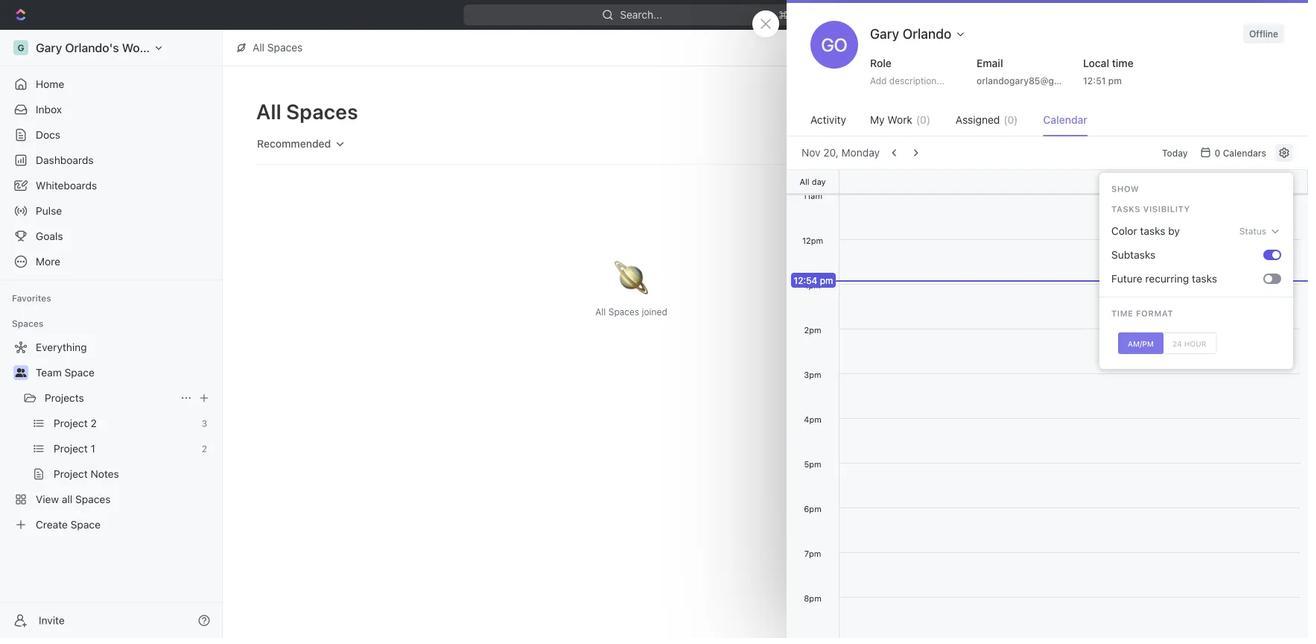 Task type: vqa. For each thing, say whether or not it's contained in the screenshot.
google sheets button
no



Task type: describe. For each thing, give the bounding box(es) containing it.
calendar
[[1044, 114, 1088, 126]]

invite
[[39, 614, 65, 626]]

projects link
[[45, 386, 174, 410]]

12pm
[[803, 236, 824, 245]]

spaces inside sidebar navigation
[[12, 318, 44, 329]]

tasks inside button
[[1193, 272, 1218, 285]]

time
[[1113, 57, 1134, 69]]

new space button
[[921, 100, 1007, 124]]

tasks
[[1112, 204, 1141, 214]]

email
[[977, 57, 1004, 69]]

5pm
[[805, 459, 822, 469]]

format
[[1137, 309, 1174, 318]]

subtasks button
[[1106, 243, 1264, 267]]

by
[[1169, 225, 1181, 237]]

today button
[[1157, 144, 1194, 162]]

left
[[1145, 125, 1159, 136]]

2 horizontal spatial space
[[1108, 164, 1138, 176]]

work
[[888, 114, 913, 126]]

email orlandogary85@gmail.com
[[977, 57, 1094, 86]]

local
[[1084, 57, 1110, 69]]

7pm
[[805, 549, 822, 558]]

pulse link
[[6, 199, 216, 223]]

am/pm
[[1128, 340, 1154, 348]]

status
[[1240, 226, 1267, 236]]

new for new space
[[944, 105, 965, 118]]

8pm
[[804, 593, 822, 603]]

show
[[1112, 184, 1140, 194]]

all day
[[800, 177, 826, 186]]

new for new
[[1203, 9, 1225, 21]]

0 horizontal spatial tasks
[[1141, 225, 1166, 237]]

time
[[1112, 309, 1134, 318]]

hour
[[1185, 340, 1207, 348]]

upgrade link
[[1105, 4, 1176, 25]]

all spaces joined
[[596, 306, 668, 317]]

shown
[[1084, 125, 1112, 136]]

3pm
[[804, 370, 822, 379]]

activity
[[811, 114, 847, 126]]

tasks visibility
[[1112, 204, 1191, 214]]

pm
[[1109, 75, 1122, 86]]

team inside tree
[[36, 366, 62, 379]]

your
[[1124, 125, 1143, 136]]

goals link
[[6, 224, 216, 248]]

upgrade
[[1126, 9, 1168, 21]]

sidebar.
[[1161, 125, 1195, 136]]

space inside sidebar navigation
[[65, 366, 95, 379]]

2pm
[[805, 325, 822, 335]]

0 vertical spatial team
[[1079, 164, 1105, 176]]

future
[[1112, 272, 1143, 285]]

role add description...
[[871, 57, 945, 86]]

4pm
[[804, 414, 822, 424]]

in
[[1114, 125, 1121, 136]]

team space link
[[36, 361, 213, 385]]

inbox link
[[6, 98, 216, 121]]

tree inside sidebar navigation
[[6, 335, 216, 537]]

user group image inside tree
[[15, 368, 26, 377]]

1 vertical spatial all spaces
[[256, 99, 358, 123]]



Task type: locate. For each thing, give the bounding box(es) containing it.
tree
[[6, 335, 216, 537]]

0 horizontal spatial space
[[65, 366, 95, 379]]

1 horizontal spatial team
[[1079, 164, 1105, 176]]

my work
[[871, 114, 913, 126]]

docs link
[[6, 123, 216, 147]]

local time 12:51 pm
[[1084, 57, 1134, 86]]

docs
[[36, 129, 60, 141]]

all spaces
[[253, 41, 303, 54], [256, 99, 358, 123]]

all
[[253, 41, 265, 54], [256, 99, 282, 123], [800, 177, 810, 186], [596, 306, 606, 317]]

spaces
[[267, 41, 303, 54], [286, 99, 358, 123], [1093, 104, 1137, 120], [1051, 125, 1082, 136], [609, 306, 640, 317], [12, 318, 44, 329]]

⌘k
[[779, 9, 795, 21]]

1 horizontal spatial space
[[968, 105, 998, 118]]

whiteboards
[[36, 179, 97, 192]]

dashboards link
[[6, 148, 216, 172]]

1 horizontal spatial team space
[[1079, 164, 1138, 176]]

1 vertical spatial new
[[944, 105, 965, 118]]

0 vertical spatial all spaces
[[253, 41, 303, 54]]

home link
[[6, 72, 216, 96]]

orlandogary85@gmail.com
[[977, 75, 1094, 86]]

offline
[[1250, 28, 1279, 39]]

0 vertical spatial team space
[[1079, 164, 1138, 176]]

color
[[1112, 225, 1138, 237]]

new right the upgrade
[[1203, 9, 1225, 21]]

future recurring tasks
[[1112, 272, 1218, 285]]

team down shown
[[1079, 164, 1105, 176]]

go
[[822, 34, 848, 55]]

0 horizontal spatial new
[[944, 105, 965, 118]]

11am
[[803, 191, 823, 200]]

1 horizontal spatial new
[[1203, 9, 1225, 21]]

favorites
[[12, 293, 51, 303]]

role
[[871, 57, 892, 69]]

team space up show
[[1079, 164, 1138, 176]]

space up projects
[[65, 366, 95, 379]]

today
[[1163, 148, 1189, 158]]

sidebar navigation
[[0, 30, 223, 638]]

0 vertical spatial space
[[968, 105, 998, 118]]

team space
[[1079, 164, 1138, 176], [36, 366, 95, 379]]

0 vertical spatial new
[[1203, 9, 1225, 21]]

1 horizontal spatial tasks
[[1193, 272, 1218, 285]]

0 vertical spatial tasks
[[1141, 225, 1166, 237]]

1 vertical spatial team
[[36, 366, 62, 379]]

new inside 'button'
[[1203, 9, 1225, 21]]

team
[[1079, 164, 1105, 176], [36, 366, 62, 379]]

recurring
[[1146, 272, 1190, 285]]

team space up projects
[[36, 366, 95, 379]]

6pm
[[804, 504, 822, 514]]

0 horizontal spatial team space
[[36, 366, 95, 379]]

whiteboards link
[[6, 174, 216, 198]]

1 vertical spatial team space
[[36, 366, 95, 379]]

assigned
[[956, 114, 1000, 126]]

new space
[[944, 105, 998, 118]]

add
[[871, 75, 887, 86]]

0 horizontal spatial user group image
[[15, 368, 26, 377]]

time format
[[1112, 309, 1174, 318]]

visible
[[1051, 104, 1090, 120]]

favorites button
[[6, 289, 57, 307]]

description...
[[890, 75, 945, 86]]

team up projects
[[36, 366, 62, 379]]

team space inside tree
[[36, 366, 95, 379]]

24 hour
[[1173, 340, 1207, 348]]

visible spaces spaces shown in your left sidebar.
[[1051, 104, 1195, 136]]

tasks down subtasks button
[[1193, 272, 1218, 285]]

visibility
[[1144, 204, 1191, 214]]

new button
[[1182, 3, 1234, 27]]

space down email
[[968, 105, 998, 118]]

space inside button
[[968, 105, 998, 118]]

tree containing team space
[[6, 335, 216, 537]]

dashboards
[[36, 154, 94, 166]]

0 vertical spatial user group image
[[1056, 166, 1065, 174]]

1pm
[[805, 280, 821, 290]]

user group image
[[1056, 166, 1065, 174], [15, 368, 26, 377]]

2 vertical spatial space
[[65, 366, 95, 379]]

1 vertical spatial space
[[1108, 164, 1138, 176]]

0 horizontal spatial team
[[36, 366, 62, 379]]

new down description...
[[944, 105, 965, 118]]

tasks
[[1141, 225, 1166, 237], [1193, 272, 1218, 285]]

1 horizontal spatial user group image
[[1056, 166, 1065, 174]]

add description... button
[[865, 72, 963, 89]]

pulse
[[36, 205, 62, 217]]

search...
[[620, 9, 663, 21]]

24
[[1173, 340, 1183, 348]]

12:51
[[1084, 75, 1106, 86]]

new
[[1203, 9, 1225, 21], [944, 105, 965, 118]]

inbox
[[36, 103, 62, 116]]

1 vertical spatial tasks
[[1193, 272, 1218, 285]]

home
[[36, 78, 64, 90]]

joined
[[642, 306, 668, 317]]

subtasks
[[1112, 249, 1156, 261]]

tasks left "by"
[[1141, 225, 1166, 237]]

my
[[871, 114, 885, 126]]

space up show
[[1108, 164, 1138, 176]]

new inside button
[[944, 105, 965, 118]]

day
[[812, 177, 826, 186]]

color tasks by
[[1112, 225, 1181, 237]]

projects
[[45, 392, 84, 404]]

goals
[[36, 230, 63, 242]]

future recurring tasks button
[[1106, 267, 1264, 291]]

space
[[968, 105, 998, 118], [1108, 164, 1138, 176], [65, 366, 95, 379]]

1 vertical spatial user group image
[[15, 368, 26, 377]]



